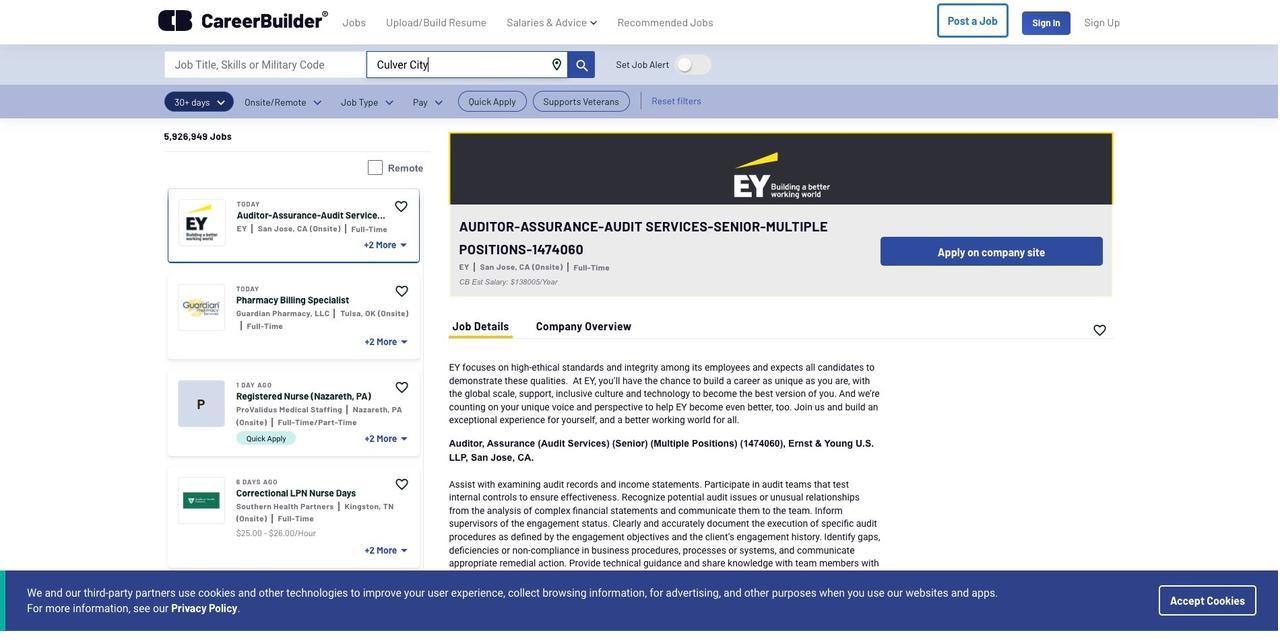 Task type: locate. For each thing, give the bounding box(es) containing it.
banner of ey company image
[[449, 132, 1114, 298]]

Job search keywords text field
[[164, 51, 365, 78]]



Task type: describe. For each thing, give the bounding box(es) containing it.
Job search location text field
[[366, 51, 568, 78]]

careerbuilder - we're building for you image
[[158, 10, 328, 31]]

tabs tab list
[[449, 320, 635, 339]]



